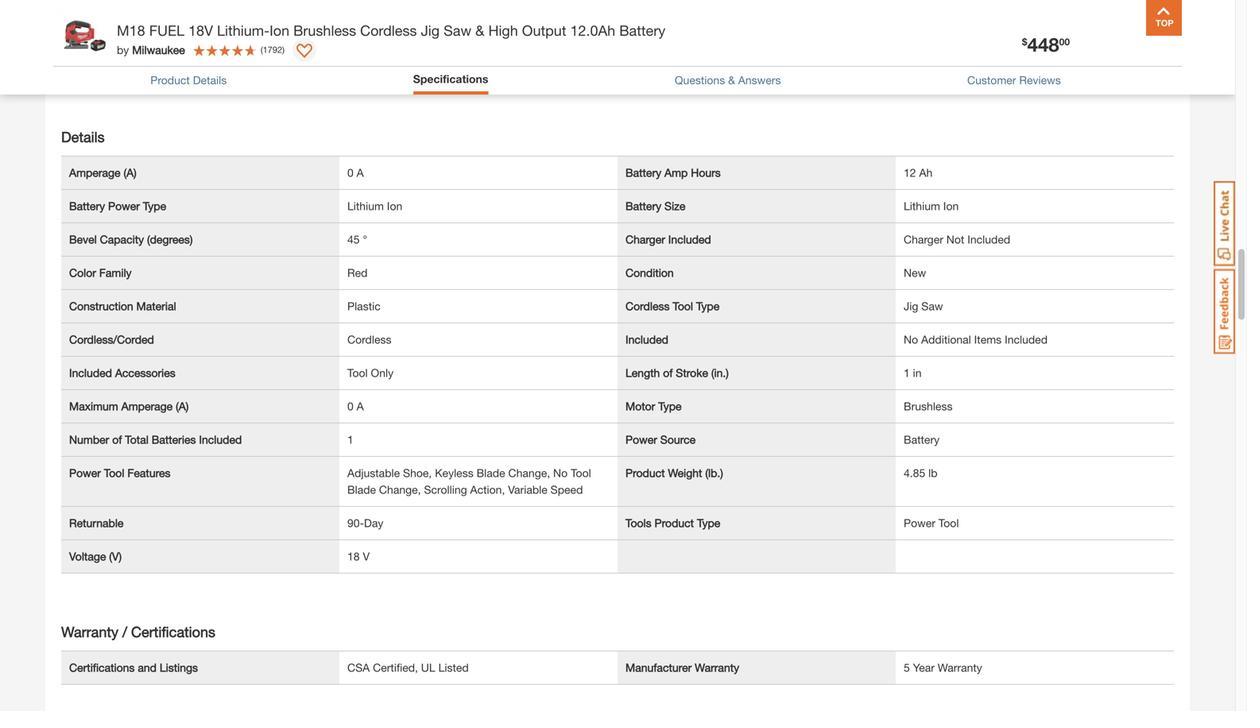 Task type: locate. For each thing, give the bounding box(es) containing it.
brushless down 1 in
[[904, 400, 953, 413]]

specifications
[[413, 72, 488, 85]]

lithium up °
[[347, 200, 384, 213]]

scrolling
[[424, 483, 467, 497]]

saw left the high
[[444, 22, 472, 39]]

448
[[1028, 33, 1059, 56]]

18v
[[188, 22, 213, 39]]

2 a from the top
[[357, 400, 364, 413]]

45 °
[[347, 233, 367, 246]]

jig down 'new'
[[904, 300, 919, 313]]

2 0 from the top
[[347, 400, 354, 413]]

included right not
[[968, 233, 1011, 246]]

of left the total
[[112, 433, 122, 446]]

3.2 in
[[347, 55, 375, 68]]

tool
[[673, 300, 693, 313], [347, 367, 368, 380], [104, 467, 124, 480], [571, 467, 591, 480], [939, 517, 959, 530]]

0 horizontal spatial 1
[[347, 433, 354, 446]]

1 lithium ion from the left
[[347, 200, 402, 213]]

0 vertical spatial 1
[[904, 367, 910, 380]]

0 horizontal spatial details
[[61, 128, 105, 146]]

variable
[[508, 483, 548, 497]]

specifications button
[[413, 71, 488, 91], [413, 71, 488, 87]]

0 vertical spatial 0 a
[[347, 166, 364, 179]]

product for product weight (lb.)
[[626, 467, 665, 480]]

0 vertical spatial details
[[193, 73, 227, 87]]

0 vertical spatial certifications
[[131, 624, 215, 641]]

0 horizontal spatial change,
[[379, 483, 421, 497]]

power down motor
[[626, 433, 657, 446]]

0 horizontal spatial (a)
[[124, 166, 137, 179]]

0 vertical spatial cordless
[[360, 22, 417, 39]]

power source
[[626, 433, 696, 446]]

change, up variable
[[508, 467, 550, 480]]

reviews
[[1019, 73, 1061, 87]]

0 horizontal spatial no
[[553, 467, 568, 480]]

1 up adjustable
[[347, 433, 354, 446]]

0 vertical spatial change,
[[508, 467, 550, 480]]

voltage (v)
[[69, 550, 122, 563]]

hours
[[691, 166, 721, 179]]

blade down adjustable
[[347, 483, 376, 497]]

battery up bevel
[[69, 200, 105, 213]]

questions & answers button
[[675, 72, 781, 89], [675, 72, 781, 89]]

1 vertical spatial 1
[[347, 433, 354, 446]]

in right 3.2
[[366, 55, 375, 68]]

1 vertical spatial certifications
[[69, 662, 135, 675]]

a for maximum amperage (a)
[[357, 400, 364, 413]]

stroke
[[676, 367, 708, 380]]

lithium ion
[[347, 200, 402, 213], [904, 200, 959, 213]]

1 vertical spatial 0
[[347, 400, 354, 413]]

0 horizontal spatial of
[[112, 433, 122, 446]]

1 vertical spatial a
[[357, 400, 364, 413]]

maximum
[[69, 400, 118, 413]]

0
[[347, 166, 354, 179], [347, 400, 354, 413]]

(in.) up by milwaukee
[[145, 22, 162, 35]]

a up "45 °" at the top of page
[[357, 166, 364, 179]]

0 vertical spatial brushless
[[293, 22, 356, 39]]

cordless up tool only
[[347, 333, 392, 346]]

ah
[[919, 166, 933, 179]]

amperage down accessories
[[121, 400, 173, 413]]

change,
[[508, 467, 550, 480], [379, 483, 421, 497]]

manufacturer
[[626, 662, 692, 675]]

certifications down the /
[[69, 662, 135, 675]]

1 vertical spatial of
[[112, 433, 122, 446]]

tools
[[626, 517, 652, 530]]

top button
[[1146, 0, 1182, 36]]

1 vertical spatial in
[[366, 55, 375, 68]]

warranty left the /
[[61, 624, 118, 641]]

type for product
[[697, 517, 720, 530]]

battery up '4.85 lb'
[[904, 433, 940, 446]]

product down milwaukee
[[150, 73, 190, 87]]

& left answers
[[728, 73, 735, 87]]

power down '4.85 lb'
[[904, 517, 936, 530]]

charger for charger included
[[626, 233, 665, 246]]

5
[[904, 662, 910, 675]]

and
[[138, 662, 157, 675]]

csa certified, ul listed
[[347, 662, 469, 675]]

type for power
[[143, 200, 166, 213]]

battery left the amp
[[626, 166, 662, 179]]

0 for maximum amperage (a)
[[347, 400, 354, 413]]

tool inside the adjustable shoe, keyless blade change, no tool blade change, scrolling action, variable speed
[[571, 467, 591, 480]]

1 horizontal spatial of
[[663, 367, 673, 380]]

type
[[143, 200, 166, 213], [696, 300, 720, 313], [658, 400, 682, 413], [697, 517, 720, 530]]

0 vertical spatial &
[[475, 22, 485, 39]]

0 horizontal spatial lithium ion
[[347, 200, 402, 213]]

3.2
[[347, 55, 363, 68]]

live chat image
[[1214, 181, 1235, 266]]

0 horizontal spatial charger
[[626, 233, 665, 246]]

0 vertical spatial (a)
[[124, 166, 137, 179]]

product down 'power source'
[[626, 467, 665, 480]]

of for length
[[663, 367, 673, 380]]

power down 'number'
[[69, 467, 101, 480]]

power for power tool features
[[69, 467, 101, 480]]

battery left size in the right of the page
[[626, 200, 662, 213]]

certifications up listings
[[131, 624, 215, 641]]

1 horizontal spatial brushless
[[904, 400, 953, 413]]

1 vertical spatial cordless
[[626, 300, 670, 313]]

fuel
[[149, 22, 184, 39]]

ion
[[270, 22, 289, 39], [387, 200, 402, 213], [944, 200, 959, 213]]

1 vertical spatial amperage
[[121, 400, 173, 413]]

lithium down 12 ah
[[904, 200, 940, 213]]

2 0 a from the top
[[347, 400, 364, 413]]

1 horizontal spatial 1
[[904, 367, 910, 380]]

1 vertical spatial jig
[[904, 300, 919, 313]]

1 a from the top
[[357, 166, 364, 179]]

construction material
[[69, 300, 176, 313]]

)
[[282, 45, 285, 55]]

of
[[663, 367, 673, 380], [112, 433, 122, 446]]

1 vertical spatial no
[[553, 467, 568, 480]]

lithium-
[[217, 22, 270, 39]]

1 vertical spatial saw
[[922, 300, 943, 313]]

warranty right 'manufacturer'
[[695, 662, 739, 675]]

product details
[[150, 73, 227, 87]]

0 horizontal spatial lithium
[[347, 200, 384, 213]]

2 lithium ion from the left
[[904, 200, 959, 213]]

size
[[665, 200, 686, 213]]

a down tool only
[[357, 400, 364, 413]]

cordless up 3.2 in
[[360, 22, 417, 39]]

charger up condition
[[626, 233, 665, 246]]

details
[[193, 73, 227, 87], [61, 128, 105, 146]]

(a) up battery power type at the left top of the page
[[124, 166, 137, 179]]

0 vertical spatial no
[[904, 333, 918, 346]]

listed
[[439, 662, 469, 675]]

product left by
[[69, 55, 109, 68]]

tools product type
[[626, 517, 720, 530]]

&
[[475, 22, 485, 39], [728, 73, 735, 87]]

1 horizontal spatial saw
[[922, 300, 943, 313]]

a
[[357, 166, 364, 179], [357, 400, 364, 413]]

cordless down condition
[[626, 300, 670, 313]]

a for amperage (a)
[[357, 166, 364, 179]]

1 vertical spatial details
[[61, 128, 105, 146]]

0 horizontal spatial brushless
[[293, 22, 356, 39]]

output
[[522, 22, 566, 39]]

4.85
[[904, 467, 926, 480]]

tool for cordless tool type
[[673, 300, 693, 313]]

type down (lb.) on the right of page
[[697, 517, 720, 530]]

details up amperage (a)
[[61, 128, 105, 146]]

(in.) right 'width'
[[144, 55, 161, 68]]

1 for 1 in
[[904, 367, 910, 380]]

blade
[[477, 467, 505, 480], [347, 483, 376, 497]]

4.85 lb
[[904, 467, 938, 480]]

warranty right year
[[938, 662, 982, 675]]

(in.)
[[145, 22, 162, 35], [704, 22, 721, 35], [144, 55, 161, 68], [711, 367, 729, 380]]

0 vertical spatial jig
[[421, 22, 440, 39]]

jig up specifications
[[421, 22, 440, 39]]

0 a down tool only
[[347, 400, 364, 413]]

questions & answers
[[675, 73, 781, 87]]

1 horizontal spatial ion
[[387, 200, 402, 213]]

battery for battery amp hours
[[626, 166, 662, 179]]

product
[[69, 22, 109, 35], [626, 22, 665, 35], [69, 55, 109, 68], [150, 73, 190, 87], [626, 467, 665, 480], [655, 517, 694, 530]]

no up speed
[[553, 467, 568, 480]]

brushless
[[293, 22, 356, 39], [904, 400, 953, 413]]

(in.) for product width (in.)
[[144, 55, 161, 68]]

csa
[[347, 662, 370, 675]]

saw up additional
[[922, 300, 943, 313]]

0 horizontal spatial saw
[[444, 22, 472, 39]]

listings
[[160, 662, 198, 675]]

1 horizontal spatial &
[[728, 73, 735, 87]]

2 charger from the left
[[904, 233, 944, 246]]

0 down tool only
[[347, 400, 354, 413]]

$
[[1022, 36, 1028, 47]]

& left the high
[[475, 22, 485, 39]]

0 vertical spatial of
[[663, 367, 673, 380]]

1 horizontal spatial no
[[904, 333, 918, 346]]

charger left not
[[904, 233, 944, 246]]

product left depth
[[69, 22, 109, 35]]

lithium ion down ah
[[904, 200, 959, 213]]

milwaukee
[[132, 43, 185, 56]]

included accessories
[[69, 367, 176, 380]]

of left stroke
[[663, 367, 673, 380]]

product height (in.)
[[626, 22, 721, 35]]

no inside the adjustable shoe, keyless blade change, no tool blade change, scrolling action, variable speed
[[553, 467, 568, 480]]

cordless
[[360, 22, 417, 39], [626, 300, 670, 313], [347, 333, 392, 346]]

1 vertical spatial change,
[[379, 483, 421, 497]]

depth
[[112, 22, 142, 35]]

0 a
[[347, 166, 364, 179], [347, 400, 364, 413]]

lithium ion up °
[[347, 200, 402, 213]]

0 horizontal spatial amperage
[[69, 166, 120, 179]]

no up 1 in
[[904, 333, 918, 346]]

1 vertical spatial &
[[728, 73, 735, 87]]

1 horizontal spatial jig
[[904, 300, 919, 313]]

answers
[[738, 73, 781, 87]]

1 0 a from the top
[[347, 166, 364, 179]]

1 vertical spatial brushless
[[904, 400, 953, 413]]

type up (degrees)
[[143, 200, 166, 213]]

1 horizontal spatial lithium ion
[[904, 200, 959, 213]]

0 for amperage (a)
[[347, 166, 354, 179]]

additional
[[921, 333, 971, 346]]

1 horizontal spatial blade
[[477, 467, 505, 480]]

0 vertical spatial a
[[357, 166, 364, 179]]

1 horizontal spatial lithium
[[904, 200, 940, 213]]

0 up 45
[[347, 166, 354, 179]]

1 horizontal spatial charger
[[904, 233, 944, 246]]

1 charger from the left
[[626, 233, 665, 246]]

change, down shoe,
[[379, 483, 421, 497]]

charger not included
[[904, 233, 1011, 246]]

bevel
[[69, 233, 97, 246]]

(in.) right height
[[704, 22, 721, 35]]

1 vertical spatial 0 a
[[347, 400, 364, 413]]

1 down jig saw
[[904, 367, 910, 380]]

1 vertical spatial (a)
[[176, 400, 189, 413]]

saw
[[444, 22, 472, 39], [922, 300, 943, 313]]

type right motor
[[658, 400, 682, 413]]

type up stroke
[[696, 300, 720, 313]]

product for product depth (in.)
[[69, 22, 109, 35]]

0 horizontal spatial jig
[[421, 22, 440, 39]]

in down additional
[[913, 367, 922, 380]]

product left height
[[626, 22, 665, 35]]

2 vertical spatial cordless
[[347, 333, 392, 346]]

in for 1 in
[[913, 367, 922, 380]]

0 vertical spatial in
[[366, 22, 375, 35]]

battery
[[619, 22, 666, 39], [626, 166, 662, 179], [69, 200, 105, 213], [626, 200, 662, 213], [904, 433, 940, 446]]

blade up action,
[[477, 467, 505, 480]]

color
[[69, 266, 96, 280]]

0 a up "45 °" at the top of page
[[347, 166, 364, 179]]

0 a for maximum amperage (a)
[[347, 400, 364, 413]]

1 in
[[904, 367, 922, 380]]

amperage up battery power type at the left top of the page
[[69, 166, 120, 179]]

returnable
[[69, 517, 124, 530]]

details down 18v
[[193, 73, 227, 87]]

in right 8.9
[[366, 22, 375, 35]]

$ 448 00
[[1022, 33, 1070, 56]]

brushless up display image
[[293, 22, 356, 39]]

2 vertical spatial in
[[913, 367, 922, 380]]

1 horizontal spatial details
[[193, 73, 227, 87]]

8.9 in
[[347, 22, 375, 35]]

1 0 from the top
[[347, 166, 354, 179]]

0 vertical spatial 0
[[347, 166, 354, 179]]

power up capacity
[[108, 200, 140, 213]]

voltage
[[69, 550, 106, 563]]

1 horizontal spatial (a)
[[176, 400, 189, 413]]

0 horizontal spatial blade
[[347, 483, 376, 497]]

included right items
[[1005, 333, 1048, 346]]

battery power type
[[69, 200, 166, 213]]

features
[[127, 467, 171, 480]]

0 horizontal spatial ion
[[270, 22, 289, 39]]

(a) up batteries
[[176, 400, 189, 413]]

(a)
[[124, 166, 137, 179], [176, 400, 189, 413]]

battery amp hours
[[626, 166, 721, 179]]



Task type: vqa. For each thing, say whether or not it's contained in the screenshot.
Together
no



Task type: describe. For each thing, give the bounding box(es) containing it.
(in.) for product height (in.)
[[704, 22, 721, 35]]

charger for charger not included
[[904, 233, 944, 246]]

1 lithium from the left
[[347, 200, 384, 213]]

(degrees)
[[147, 233, 193, 246]]

lb
[[929, 467, 938, 480]]

tool only
[[347, 367, 394, 380]]

1 for 1
[[347, 433, 354, 446]]

0 vertical spatial blade
[[477, 467, 505, 480]]

°
[[363, 233, 367, 246]]

12.0ah
[[570, 22, 615, 39]]

1 horizontal spatial warranty
[[695, 662, 739, 675]]

number of total batteries included
[[69, 433, 242, 446]]

12
[[904, 166, 916, 179]]

source
[[660, 433, 696, 446]]

product for product details
[[150, 73, 190, 87]]

0 horizontal spatial warranty
[[61, 624, 118, 641]]

high
[[488, 22, 518, 39]]

1792
[[263, 45, 282, 55]]

power tool
[[904, 517, 959, 530]]

( 1792 )
[[261, 45, 285, 55]]

weight
[[668, 467, 702, 480]]

year
[[913, 662, 935, 675]]

length
[[626, 367, 660, 380]]

power for power tool
[[904, 517, 936, 530]]

plastic
[[347, 300, 381, 313]]

of for number
[[112, 433, 122, 446]]

18 v
[[347, 550, 370, 563]]

certifications and listings
[[69, 662, 198, 675]]

included right batteries
[[199, 433, 242, 446]]

only
[[371, 367, 394, 380]]

0 vertical spatial saw
[[444, 22, 472, 39]]

condition
[[626, 266, 674, 280]]

1 horizontal spatial change,
[[508, 467, 550, 480]]

2 horizontal spatial warranty
[[938, 662, 982, 675]]

motor type
[[626, 400, 682, 413]]

(in.) for product depth (in.)
[[145, 22, 162, 35]]

in for 3.2 in
[[366, 55, 375, 68]]

12 ah
[[904, 166, 933, 179]]

display image
[[297, 44, 312, 60]]

material
[[136, 300, 176, 313]]

v
[[363, 550, 370, 563]]

amperage (a)
[[69, 166, 137, 179]]

speed
[[551, 483, 583, 497]]

red
[[347, 266, 368, 280]]

type for tool
[[696, 300, 720, 313]]

product right tools
[[655, 517, 694, 530]]

construction
[[69, 300, 133, 313]]

height
[[668, 22, 701, 35]]

ul
[[421, 662, 435, 675]]

5 year warranty
[[904, 662, 982, 675]]

cordless for cordless
[[347, 333, 392, 346]]

included up maximum
[[69, 367, 112, 380]]

cordless/corded
[[69, 333, 154, 346]]

in for 8.9 in
[[366, 22, 375, 35]]

warranty / certifications
[[61, 624, 215, 641]]

amp
[[665, 166, 688, 179]]

product for product width (in.)
[[69, 55, 109, 68]]

questions
[[675, 73, 725, 87]]

(in.) right stroke
[[711, 367, 729, 380]]

customer
[[968, 73, 1016, 87]]

battery for battery power type
[[69, 200, 105, 213]]

width
[[112, 55, 141, 68]]

battery size
[[626, 200, 686, 213]]

certified,
[[373, 662, 418, 675]]

day
[[364, 517, 384, 530]]

45
[[347, 233, 360, 246]]

action,
[[470, 483, 505, 497]]

adjustable shoe, keyless blade change, no tool blade change, scrolling action, variable speed
[[347, 467, 591, 497]]

product for product height (in.)
[[626, 22, 665, 35]]

product image image
[[57, 8, 109, 60]]

1 vertical spatial blade
[[347, 483, 376, 497]]

8.9
[[347, 22, 363, 35]]

items
[[974, 333, 1002, 346]]

charger included
[[626, 233, 711, 246]]

length of stroke (in.)
[[626, 367, 729, 380]]

cordless for cordless tool type
[[626, 300, 670, 313]]

product weight (lb.)
[[626, 467, 723, 480]]

18
[[347, 550, 360, 563]]

00
[[1059, 36, 1070, 47]]

new
[[904, 266, 926, 280]]

no additional items included
[[904, 333, 1048, 346]]

product width (in.)
[[69, 55, 161, 68]]

2 lithium from the left
[[904, 200, 940, 213]]

(lb.)
[[705, 467, 723, 480]]

battery left height
[[619, 22, 666, 39]]

customer reviews
[[968, 73, 1061, 87]]

90-day
[[347, 517, 384, 530]]

cordless tool type
[[626, 300, 720, 313]]

jig saw
[[904, 300, 943, 313]]

manufacturer warranty
[[626, 662, 739, 675]]

tool for power tool features
[[104, 467, 124, 480]]

90-
[[347, 517, 364, 530]]

not
[[947, 233, 965, 246]]

included down size in the right of the page
[[668, 233, 711, 246]]

0 a for amperage (a)
[[347, 166, 364, 179]]

motor
[[626, 400, 655, 413]]

number
[[69, 433, 109, 446]]

tool for power tool
[[939, 517, 959, 530]]

keyless
[[435, 467, 474, 480]]

family
[[99, 266, 132, 280]]

2 horizontal spatial ion
[[944, 200, 959, 213]]

batteries
[[152, 433, 196, 446]]

m18 fuel 18v lithium-ion brushless cordless jig saw & high output 12.0ah battery
[[117, 22, 666, 39]]

included up 'length' at the bottom right of the page
[[626, 333, 669, 346]]

power for power source
[[626, 433, 657, 446]]

1 horizontal spatial amperage
[[121, 400, 173, 413]]

capacity
[[100, 233, 144, 246]]

feedback link image
[[1214, 269, 1235, 355]]

(
[[261, 45, 263, 55]]

maximum amperage (a)
[[69, 400, 189, 413]]

0 horizontal spatial &
[[475, 22, 485, 39]]

0 vertical spatial amperage
[[69, 166, 120, 179]]

battery for battery size
[[626, 200, 662, 213]]



